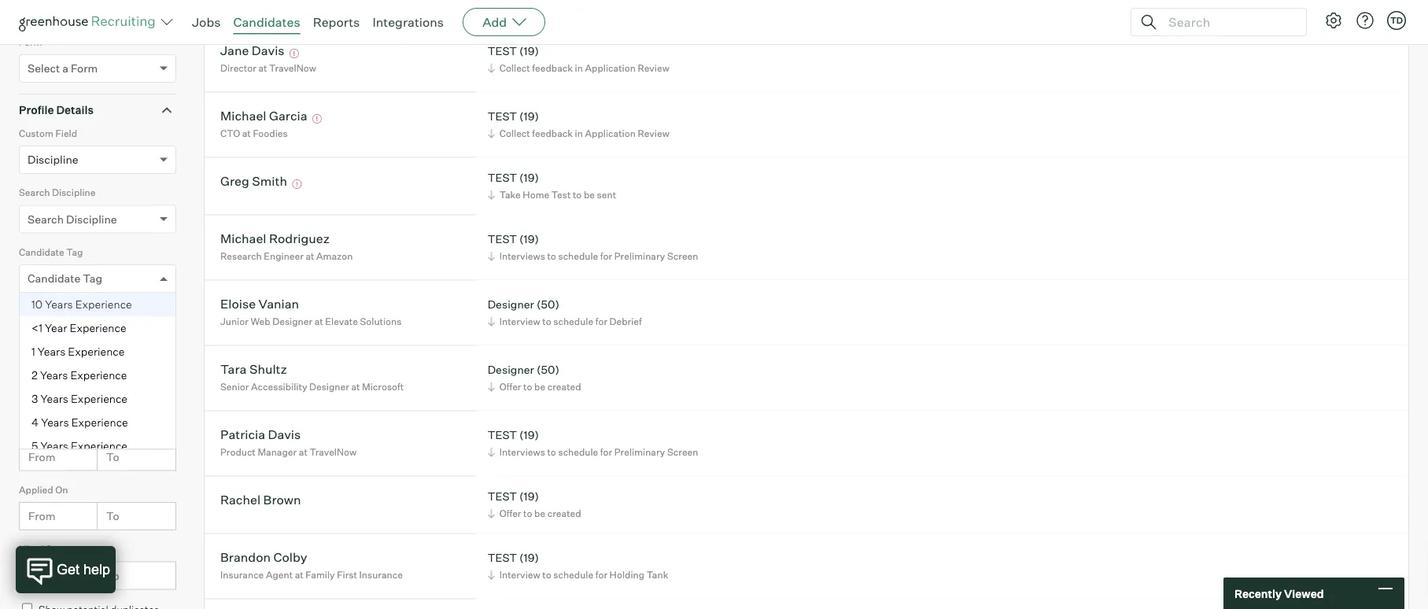 Task type: vqa. For each thing, say whether or not it's contained in the screenshot.


Task type: locate. For each thing, give the bounding box(es) containing it.
2 from from the top
[[28, 509, 55, 523]]

0 vertical spatial offer to be created link
[[485, 380, 585, 395]]

reports link
[[313, 14, 360, 30]]

years right 10
[[45, 298, 73, 311]]

2 interview from the top
[[500, 569, 540, 581]]

details
[[56, 103, 94, 117]]

5 test from the top
[[488, 428, 517, 442]]

list box inside candidate tag element
[[20, 293, 176, 458]]

0 vertical spatial search discipline
[[19, 187, 96, 199]]

from
[[28, 450, 55, 464], [28, 509, 55, 523], [28, 569, 55, 583]]

none field inside candidate tag element
[[28, 265, 31, 292]]

1 vertical spatial form
[[71, 62, 98, 75]]

submission
[[79, 9, 133, 22]]

(50)
[[537, 297, 560, 311], [537, 363, 560, 376]]

form down pending submission checkbox at the left top
[[19, 36, 42, 48]]

collect
[[500, 62, 530, 74], [500, 128, 530, 139]]

custom field
[[19, 127, 77, 139]]

be inside test (19) offer to be created
[[535, 508, 546, 520]]

years
[[45, 298, 73, 311], [38, 345, 66, 359], [40, 369, 68, 382], [41, 392, 68, 406], [41, 416, 69, 430], [40, 439, 68, 453]]

1 created from the top
[[548, 381, 581, 393]]

1 vertical spatial collect feedback in application review link
[[485, 126, 674, 141]]

interviews to schedule for preliminary screen link for rodriguez
[[485, 249, 702, 264]]

collect feedback in application review link for davis
[[485, 61, 674, 76]]

experience for 2 years experience
[[70, 369, 127, 382]]

experience
[[75, 298, 132, 311], [70, 321, 126, 335], [68, 345, 125, 359], [70, 369, 127, 382], [71, 392, 128, 406], [71, 416, 128, 430], [71, 439, 128, 453]]

jobs link
[[192, 14, 221, 30]]

experience down 10 years experience option
[[70, 321, 126, 335]]

4 test from the top
[[488, 232, 517, 246]]

offer to be created link for (50)
[[485, 380, 585, 395]]

interview up designer (50) offer to be created
[[500, 316, 540, 328]]

feedback
[[532, 62, 573, 74], [532, 128, 573, 139]]

2 test (19) interviews to schedule for preliminary screen from the top
[[488, 428, 699, 458]]

1 offer to be created link from the top
[[485, 380, 585, 395]]

travelnow down jane davis has been in application review for more than 5 days image
[[269, 62, 316, 74]]

3 test from the top
[[488, 171, 517, 184]]

0 vertical spatial be
[[584, 189, 595, 201]]

1 horizontal spatial insurance
[[359, 569, 403, 581]]

(19) inside test (19) take home test to be sent
[[520, 171, 539, 184]]

interviews for michael rodriguez
[[500, 250, 545, 262]]

created inside test (19) offer to be created
[[548, 508, 581, 520]]

offer to be created link down interview to schedule for debrief link
[[485, 380, 585, 395]]

1 vertical spatial offer to be created link
[[485, 506, 585, 521]]

1 vertical spatial to
[[106, 509, 119, 523]]

screen for patricia davis
[[667, 446, 699, 458]]

experience down the 1 years experience option
[[70, 369, 127, 382]]

1 vertical spatial interviews
[[500, 446, 545, 458]]

years right 1 at the left bottom of page
[[38, 345, 66, 359]]

10
[[31, 298, 43, 311]]

2 preliminary from the top
[[615, 446, 665, 458]]

interview inside the designer (50) interview to schedule for debrief
[[500, 316, 540, 328]]

discipline option
[[28, 153, 78, 167]]

experience down 2 years experience option on the left of page
[[71, 392, 128, 406]]

designer down vanian
[[273, 316, 313, 328]]

collect feedback in application review link for garcia
[[485, 126, 674, 141]]

experience for <1 year experience
[[70, 321, 126, 335]]

reason down 1 years experience
[[63, 365, 96, 377]]

1 insurance from the left
[[220, 569, 264, 581]]

michael up research
[[220, 231, 266, 247]]

0 vertical spatial from
[[28, 450, 55, 464]]

insurance right first
[[359, 569, 403, 581]]

1 vertical spatial in
[[575, 128, 583, 139]]

rejection reason element
[[19, 363, 176, 423]]

list box containing 10 years experience
[[20, 293, 176, 458]]

form right a
[[71, 62, 98, 75]]

be left sent
[[584, 189, 595, 201]]

1 vertical spatial interview
[[500, 569, 540, 581]]

feedback up test (19) take home test to be sent
[[532, 128, 573, 139]]

screen
[[667, 250, 699, 262], [667, 446, 699, 458]]

senior
[[220, 381, 249, 393]]

to right test
[[573, 189, 582, 201]]

at down rodriguez at the top of page
[[306, 250, 314, 262]]

2 created from the top
[[548, 508, 581, 520]]

collect up take
[[500, 128, 530, 139]]

0 horizontal spatial form
[[19, 36, 42, 48]]

5 (19) from the top
[[520, 428, 539, 442]]

status up <1
[[19, 306, 48, 317]]

0 vertical spatial application
[[585, 62, 636, 74]]

candidates
[[233, 14, 300, 30]]

1 vertical spatial created
[[548, 508, 581, 520]]

offer to be created link up 'test (19) interview to schedule for holding tank'
[[485, 506, 585, 521]]

foodies
[[253, 128, 288, 139]]

last
[[19, 424, 38, 436]]

at down jane davis link
[[259, 62, 267, 74]]

to
[[106, 450, 119, 464], [106, 509, 119, 523], [106, 569, 119, 583]]

to for hired on
[[106, 569, 119, 583]]

(19) inside test (19) offer to be created
[[520, 489, 539, 503]]

2 offer from the top
[[500, 508, 521, 520]]

be for test (19)
[[535, 508, 546, 520]]

0 vertical spatial collect
[[500, 62, 530, 74]]

applied on
[[19, 484, 68, 496]]

0 vertical spatial created
[[548, 381, 581, 393]]

michael rodriguez research engineer at amazon
[[220, 231, 353, 262]]

search discipline element
[[19, 185, 176, 245]]

years right 2
[[40, 369, 68, 382]]

junior
[[220, 316, 249, 328]]

1 to from the top
[[106, 450, 119, 464]]

0 vertical spatial test (19) collect feedback in application review
[[488, 44, 670, 74]]

insurance down brandon
[[220, 569, 264, 581]]

1 test (19) interviews to schedule for preliminary screen from the top
[[488, 232, 699, 262]]

1 vertical spatial test (19) collect feedback in application review
[[488, 109, 670, 139]]

for for vanian
[[596, 316, 608, 328]]

0 vertical spatial feedback
[[532, 62, 573, 74]]

test inside test (19) offer to be created
[[488, 489, 517, 503]]

test (19) collect feedback in application review
[[488, 44, 670, 74], [488, 109, 670, 139]]

schedule left the holding
[[554, 569, 594, 581]]

tag up 10 years experience option
[[83, 272, 102, 285]]

2 interviews from the top
[[500, 446, 545, 458]]

schedule up test (19) offer to be created
[[558, 446, 598, 458]]

experience down <1 year experience option
[[68, 345, 125, 359]]

1 from from the top
[[28, 450, 55, 464]]

2 (50) from the top
[[537, 363, 560, 376]]

at down colby
[[295, 569, 304, 581]]

interviews up test (19) offer to be created
[[500, 446, 545, 458]]

1 vertical spatial preliminary
[[615, 446, 665, 458]]

at inside tara shultz senior accessibility designer at microsoft
[[351, 381, 360, 393]]

director
[[220, 62, 257, 74]]

discipline down custom field
[[28, 153, 78, 167]]

rejection down 1 at the left bottom of page
[[19, 365, 61, 377]]

on right applied
[[55, 484, 68, 496]]

be inside designer (50) offer to be created
[[535, 381, 546, 393]]

years down activity
[[40, 439, 68, 453]]

designer right accessibility at the left bottom
[[309, 381, 349, 393]]

0 vertical spatial to
[[106, 450, 119, 464]]

2 collect from the top
[[500, 128, 530, 139]]

created inside designer (50) offer to be created
[[548, 381, 581, 393]]

0 vertical spatial interviews
[[500, 250, 545, 262]]

to up the designer (50) interview to schedule for debrief
[[547, 250, 556, 262]]

be up 'test (19) interview to schedule for holding tank'
[[535, 508, 546, 520]]

designer (50) interview to schedule for debrief
[[488, 297, 642, 328]]

from for hired
[[28, 569, 55, 583]]

on for applied on
[[55, 484, 68, 496]]

rejection down 2
[[28, 391, 76, 404]]

1 vertical spatial on
[[45, 543, 58, 555]]

years right '4'
[[41, 416, 69, 430]]

jobs
[[192, 14, 221, 30]]

experience for 1 years experience
[[68, 345, 125, 359]]

0 vertical spatial offer
[[500, 381, 521, 393]]

1 interview from the top
[[500, 316, 540, 328]]

last activity
[[19, 424, 74, 436]]

(19) for take home test to be sent link
[[520, 171, 539, 184]]

created down interview to schedule for debrief link
[[548, 381, 581, 393]]

1 vertical spatial rejection reason
[[28, 391, 117, 404]]

1 vertical spatial review
[[638, 128, 670, 139]]

td button
[[1388, 11, 1407, 30]]

shultz
[[249, 361, 287, 377]]

0 vertical spatial preliminary
[[615, 250, 665, 262]]

form
[[19, 36, 42, 48], [71, 62, 98, 75]]

<1 year experience
[[31, 321, 126, 335]]

0 vertical spatial screen
[[667, 250, 699, 262]]

3 from from the top
[[28, 569, 55, 583]]

0 vertical spatial interview
[[500, 316, 540, 328]]

interview inside 'test (19) interview to schedule for holding tank'
[[500, 569, 540, 581]]

add button
[[463, 8, 546, 36]]

search
[[19, 187, 50, 199], [28, 212, 64, 226]]

reports
[[313, 14, 360, 30]]

2 vertical spatial be
[[535, 508, 546, 520]]

be for designer (50)
[[535, 381, 546, 393]]

holding
[[610, 569, 645, 581]]

0 vertical spatial rejection reason
[[19, 365, 96, 377]]

1 vertical spatial offer
[[500, 508, 521, 520]]

jane davis has been in application review for more than 5 days image
[[287, 49, 302, 58]]

1 vertical spatial travelnow
[[310, 446, 357, 458]]

offer to be created link for (19)
[[485, 506, 585, 521]]

2 insurance from the left
[[359, 569, 403, 581]]

None field
[[28, 265, 31, 292]]

2 vertical spatial to
[[106, 569, 119, 583]]

2 years experience option
[[20, 364, 176, 387]]

in
[[575, 62, 583, 74], [575, 128, 583, 139]]

offer
[[500, 381, 521, 393], [500, 508, 521, 520]]

4 years experience option
[[20, 411, 176, 435]]

(19) for collect feedback in application review link for garcia
[[520, 109, 539, 123]]

preliminary for michael rodriguez
[[615, 250, 665, 262]]

home
[[523, 189, 550, 201]]

1 vertical spatial reason
[[79, 391, 117, 404]]

activity
[[40, 424, 74, 436]]

review
[[638, 62, 670, 74], [638, 128, 670, 139]]

designer up interview to schedule for debrief link
[[488, 297, 534, 311]]

1 vertical spatial (50)
[[537, 363, 560, 376]]

to down interview to schedule for debrief link
[[524, 381, 532, 393]]

0 vertical spatial interviews to schedule for preliminary screen link
[[485, 249, 702, 264]]

0 vertical spatial davis
[[252, 43, 285, 58]]

6 (19) from the top
[[520, 489, 539, 503]]

to inside test (19) take home test to be sent
[[573, 189, 582, 201]]

1 vertical spatial candidate
[[28, 272, 80, 285]]

michael for michael rodriguez research engineer at amazon
[[220, 231, 266, 247]]

be down interview to schedule for debrief link
[[535, 381, 546, 393]]

collect down add popup button
[[500, 62, 530, 74]]

patricia
[[220, 427, 265, 443]]

2 test (19) collect feedback in application review from the top
[[488, 109, 670, 139]]

candidate tag
[[19, 246, 83, 258], [28, 272, 102, 285]]

select a form
[[28, 62, 98, 75]]

1 interviews from the top
[[500, 250, 545, 262]]

1 vertical spatial feedback
[[532, 128, 573, 139]]

experience up <1 year experience option
[[75, 298, 132, 311]]

offer for test
[[500, 508, 521, 520]]

designer inside designer (50) offer to be created
[[488, 363, 534, 376]]

2 years experience
[[31, 369, 127, 382]]

2 interviews to schedule for preliminary screen link from the top
[[485, 445, 702, 460]]

(50) down interview to schedule for debrief link
[[537, 363, 560, 376]]

Pending submission checkbox
[[22, 9, 32, 19]]

schedule left debrief
[[554, 316, 594, 328]]

preliminary for patricia davis
[[615, 446, 665, 458]]

created for (19)
[[548, 508, 581, 520]]

michael up cto at foodies
[[220, 108, 266, 124]]

for inside the designer (50) interview to schedule for debrief
[[596, 316, 608, 328]]

to up test (19) offer to be created
[[547, 446, 556, 458]]

experience down 4 years experience option
[[71, 439, 128, 453]]

1 vertical spatial davis
[[268, 427, 301, 443]]

1 vertical spatial interviews to schedule for preliminary screen link
[[485, 445, 702, 460]]

at inside brandon colby insurance agent at family first insurance
[[295, 569, 304, 581]]

candidate
[[19, 246, 64, 258], [28, 272, 80, 285]]

test (19) offer to be created
[[488, 489, 581, 520]]

davis up director at travelnow
[[252, 43, 285, 58]]

6 test from the top
[[488, 489, 517, 503]]

schedule up the designer (50) interview to schedule for debrief
[[558, 250, 598, 262]]

0 vertical spatial test (19) interviews to schedule for preliminary screen
[[488, 232, 699, 262]]

1 (50) from the top
[[537, 297, 560, 311]]

1 test (19) collect feedback in application review from the top
[[488, 44, 670, 74]]

insurance
[[220, 569, 264, 581], [359, 569, 403, 581]]

designer down interview to schedule for debrief link
[[488, 363, 534, 376]]

1 vertical spatial be
[[535, 381, 546, 393]]

0 vertical spatial (50)
[[537, 297, 560, 311]]

0 vertical spatial discipline
[[28, 153, 78, 167]]

created
[[548, 381, 581, 393], [548, 508, 581, 520]]

to down test (19) offer to be created
[[543, 569, 552, 581]]

davis inside jane davis link
[[252, 43, 285, 58]]

1 vertical spatial screen
[[667, 446, 699, 458]]

2 (19) from the top
[[520, 109, 539, 123]]

offer inside test (19) offer to be created
[[500, 508, 521, 520]]

1 offer from the top
[[500, 381, 521, 393]]

designer inside the designer (50) interview to schedule for debrief
[[488, 297, 534, 311]]

0 vertical spatial candidate
[[19, 246, 64, 258]]

experience for 3 years experience
[[71, 392, 128, 406]]

7 (19) from the top
[[520, 551, 539, 565]]

(50) inside the designer (50) interview to schedule for debrief
[[537, 297, 560, 311]]

discipline down custom field element
[[66, 212, 117, 226]]

(50) inside designer (50) offer to be created
[[537, 363, 560, 376]]

from down 'last activity'
[[28, 450, 55, 464]]

at right the manager
[[299, 446, 308, 458]]

to up designer (50) offer to be created
[[543, 316, 552, 328]]

on right hired
[[45, 543, 58, 555]]

0 horizontal spatial insurance
[[220, 569, 264, 581]]

3 (19) from the top
[[520, 171, 539, 184]]

product
[[220, 446, 256, 458]]

1 application from the top
[[585, 62, 636, 74]]

for
[[600, 250, 613, 262], [596, 316, 608, 328], [600, 446, 613, 458], [596, 569, 608, 581]]

2 collect feedback in application review link from the top
[[485, 126, 674, 141]]

schedule inside the designer (50) interview to schedule for debrief
[[554, 316, 594, 328]]

viewed
[[1285, 587, 1324, 600]]

davis inside patricia davis product manager at travelnow
[[268, 427, 301, 443]]

2 vertical spatial from
[[28, 569, 55, 583]]

microsoft
[[362, 381, 404, 393]]

year
[[45, 321, 67, 335]]

be inside test (19) take home test to be sent
[[584, 189, 595, 201]]

1 preliminary from the top
[[615, 250, 665, 262]]

from down hired on
[[28, 569, 55, 583]]

created up 'test (19) interview to schedule for holding tank'
[[548, 508, 581, 520]]

greenhouse recruiting image
[[19, 13, 161, 31]]

1 michael from the top
[[220, 108, 266, 124]]

2 to from the top
[[106, 509, 119, 523]]

2 michael from the top
[[220, 231, 266, 247]]

experience down 3 years experience option
[[71, 416, 128, 430]]

7 test from the top
[[488, 551, 517, 565]]

designer
[[488, 297, 534, 311], [273, 316, 313, 328], [488, 363, 534, 376], [309, 381, 349, 393]]

candidate tag up the 10 years experience
[[28, 272, 102, 285]]

0 vertical spatial review
[[638, 62, 670, 74]]

michael rodriguez link
[[220, 231, 330, 249]]

rejection reason down 1 years experience
[[19, 365, 96, 377]]

4 (19) from the top
[[520, 232, 539, 246]]

at left the elevate
[[315, 316, 323, 328]]

rachel brown
[[220, 492, 301, 508]]

on
[[55, 484, 68, 496], [45, 543, 58, 555]]

1 interviews to schedule for preliminary screen link from the top
[[485, 249, 702, 264]]

tara shultz senior accessibility designer at microsoft
[[220, 361, 404, 393]]

from down applied on
[[28, 509, 55, 523]]

<1
[[31, 321, 43, 335]]

status down 10
[[28, 331, 61, 345]]

interview down test (19) offer to be created
[[500, 569, 540, 581]]

candidate tag up 10
[[19, 246, 83, 258]]

years right 3
[[41, 392, 68, 406]]

travelnow right the manager
[[310, 446, 357, 458]]

interviews down take
[[500, 250, 545, 262]]

0 vertical spatial michael
[[220, 108, 266, 124]]

davis for patricia
[[268, 427, 301, 443]]

(19) for offer to be created link associated with (19)
[[520, 489, 539, 503]]

rejection reason down "2 years experience"
[[28, 391, 117, 404]]

interview to schedule for holding tank link
[[485, 568, 673, 583]]

1 review from the top
[[638, 62, 670, 74]]

1 screen from the top
[[667, 250, 699, 262]]

(19) for interviews to schedule for preliminary screen link associated with rodriguez
[[520, 232, 539, 246]]

1 vertical spatial application
[[585, 128, 636, 139]]

1 collect feedback in application review link from the top
[[485, 61, 674, 76]]

feedback down add popup button
[[532, 62, 573, 74]]

to inside 'test (19) interview to schedule for holding tank'
[[543, 569, 552, 581]]

application
[[585, 62, 636, 74], [585, 128, 636, 139]]

(50) up interview to schedule for debrief link
[[537, 297, 560, 311]]

list box
[[20, 293, 176, 458]]

0 vertical spatial status
[[19, 306, 48, 317]]

designer inside tara shultz senior accessibility designer at microsoft
[[309, 381, 349, 393]]

0 vertical spatial rejection
[[19, 365, 61, 377]]

patricia davis product manager at travelnow
[[220, 427, 357, 458]]

tag down search discipline element at the left top of page
[[66, 246, 83, 258]]

davis up the manager
[[268, 427, 301, 443]]

1 vertical spatial collect
[[500, 128, 530, 139]]

0 vertical spatial on
[[55, 484, 68, 496]]

0 vertical spatial in
[[575, 62, 583, 74]]

preliminary
[[615, 250, 665, 262], [615, 446, 665, 458]]

michael garcia has been in application review for more than 5 days image
[[310, 114, 324, 124]]

1 vertical spatial from
[[28, 509, 55, 523]]

screen for michael rodriguez
[[667, 250, 699, 262]]

0 vertical spatial collect feedback in application review link
[[485, 61, 674, 76]]

rachel brown link
[[220, 492, 301, 510]]

2 screen from the top
[[667, 446, 699, 458]]

1
[[31, 345, 35, 359]]

1 vertical spatial michael
[[220, 231, 266, 247]]

2 offer to be created link from the top
[[485, 506, 585, 521]]

1 vertical spatial search discipline
[[28, 212, 117, 226]]

offer inside designer (50) offer to be created
[[500, 381, 521, 393]]

3 to from the top
[[106, 569, 119, 583]]

at left microsoft
[[351, 381, 360, 393]]

search discipline
[[19, 187, 96, 199], [28, 212, 117, 226]]

jane
[[220, 43, 249, 58]]

discipline down discipline option
[[52, 187, 96, 199]]

to up 'test (19) interview to schedule for holding tank'
[[524, 508, 532, 520]]

years for 3
[[41, 392, 68, 406]]

michael inside michael rodriguez research engineer at amazon
[[220, 231, 266, 247]]

reason down 2 years experience option on the left of page
[[79, 391, 117, 404]]

1 vertical spatial test (19) interviews to schedule for preliminary screen
[[488, 428, 699, 458]]



Task type: describe. For each thing, give the bounding box(es) containing it.
cto at foodies
[[220, 128, 288, 139]]

test
[[552, 189, 571, 201]]

travelnow inside patricia davis product manager at travelnow
[[310, 446, 357, 458]]

schedule inside 'test (19) interview to schedule for holding tank'
[[554, 569, 594, 581]]

(19) for interviews to schedule for preliminary screen link corresponding to davis
[[520, 428, 539, 442]]

take home test to be sent link
[[485, 187, 620, 202]]

to for applied on
[[106, 509, 119, 523]]

for for davis
[[600, 446, 613, 458]]

jane davis link
[[220, 43, 285, 61]]

tara shultz link
[[220, 361, 287, 380]]

michael garcia
[[220, 108, 307, 124]]

at right cto
[[242, 128, 251, 139]]

custom
[[19, 127, 53, 139]]

candidate tag element
[[19, 245, 176, 458]]

4
[[31, 416, 39, 430]]

(19) inside 'test (19) interview to schedule for holding tank'
[[520, 551, 539, 565]]

experience for 4 years experience
[[71, 416, 128, 430]]

at inside patricia davis product manager at travelnow
[[299, 446, 308, 458]]

greg smith link
[[220, 173, 287, 191]]

designer inside eloise vanian junior web designer at elevate solutions
[[273, 316, 313, 328]]

select
[[28, 62, 60, 75]]

for for rodriguez
[[600, 250, 613, 262]]

interview for test
[[500, 569, 540, 581]]

experience for 5 years experience
[[71, 439, 128, 453]]

years for 2
[[40, 369, 68, 382]]

Show potential duplicates checkbox
[[22, 604, 32, 609]]

eloise vanian junior web designer at elevate solutions
[[220, 296, 402, 328]]

td button
[[1385, 8, 1410, 33]]

test (19) interviews to schedule for preliminary screen for davis
[[488, 428, 699, 458]]

years for 4
[[41, 416, 69, 430]]

web
[[251, 316, 271, 328]]

to for last activity
[[106, 450, 119, 464]]

to inside designer (50) offer to be created
[[524, 381, 532, 393]]

1 feedback from the top
[[532, 62, 573, 74]]

from for last
[[28, 450, 55, 464]]

years for 5
[[40, 439, 68, 453]]

field
[[55, 127, 77, 139]]

configure image
[[1325, 11, 1344, 30]]

(50) for tara shultz
[[537, 363, 560, 376]]

integrations link
[[373, 14, 444, 30]]

on for hired on
[[45, 543, 58, 555]]

recently
[[1235, 587, 1282, 600]]

brandon
[[220, 550, 271, 565]]

discipline inside custom field element
[[28, 153, 78, 167]]

form element
[[19, 34, 176, 94]]

solutions
[[360, 316, 402, 328]]

3
[[31, 392, 38, 406]]

5 years experience option
[[20, 435, 176, 458]]

first
[[337, 569, 357, 581]]

manager
[[258, 446, 297, 458]]

recently viewed
[[1235, 587, 1324, 600]]

0 vertical spatial reason
[[63, 365, 96, 377]]

10 years experience option
[[20, 293, 176, 317]]

0 vertical spatial candidate tag
[[19, 246, 83, 258]]

interviews for patricia davis
[[500, 446, 545, 458]]

5 years experience
[[31, 439, 128, 453]]

1 years experience option
[[20, 340, 176, 364]]

3 years experience option
[[20, 387, 176, 411]]

a
[[62, 62, 68, 75]]

1 vertical spatial candidate tag
[[28, 272, 102, 285]]

1 years experience
[[31, 345, 125, 359]]

4 years experience
[[31, 416, 128, 430]]

add
[[483, 14, 507, 30]]

to inside test (19) offer to be created
[[524, 508, 532, 520]]

accessibility
[[251, 381, 307, 393]]

colby
[[274, 550, 307, 565]]

pending
[[39, 9, 77, 22]]

test (19) interviews to schedule for preliminary screen for rodriguez
[[488, 232, 699, 262]]

0 vertical spatial form
[[19, 36, 42, 48]]

greg
[[220, 173, 249, 189]]

vanian
[[259, 296, 299, 312]]

for inside 'test (19) interview to schedule for holding tank'
[[596, 569, 608, 581]]

family
[[306, 569, 335, 581]]

(50) for eloise vanian
[[537, 297, 560, 311]]

davis for jane
[[252, 43, 285, 58]]

td
[[1391, 15, 1404, 26]]

hired
[[19, 543, 43, 555]]

to inside the designer (50) interview to schedule for debrief
[[543, 316, 552, 328]]

1 collect from the top
[[500, 62, 530, 74]]

jane davis
[[220, 43, 285, 58]]

schedule for rodriguez
[[558, 250, 598, 262]]

agent
[[266, 569, 293, 581]]

rodriguez
[[269, 231, 330, 247]]

amazon
[[317, 250, 353, 262]]

2 vertical spatial discipline
[[66, 212, 117, 226]]

take
[[500, 189, 521, 201]]

schedule for davis
[[558, 446, 598, 458]]

custom field element
[[19, 126, 176, 185]]

michael for michael garcia
[[220, 108, 266, 124]]

experience for 10 years experience
[[75, 298, 132, 311]]

years for 1
[[38, 345, 66, 359]]

schedule for vanian
[[554, 316, 594, 328]]

research
[[220, 250, 262, 262]]

1 test from the top
[[488, 44, 517, 58]]

debrief
[[610, 316, 642, 328]]

profile
[[19, 103, 54, 117]]

test inside 'test (19) interview to schedule for holding tank'
[[488, 551, 517, 565]]

pending submission
[[39, 9, 133, 22]]

5
[[31, 439, 38, 453]]

test (19) interview to schedule for holding tank
[[488, 551, 669, 581]]

1 in from the top
[[575, 62, 583, 74]]

1 vertical spatial tag
[[83, 272, 102, 285]]

at inside michael rodriguez research engineer at amazon
[[306, 250, 314, 262]]

0 vertical spatial search
[[19, 187, 50, 199]]

2 test from the top
[[488, 109, 517, 123]]

2 feedback from the top
[[532, 128, 573, 139]]

offer for designer
[[500, 381, 521, 393]]

garcia
[[269, 108, 307, 124]]

interview to schedule for debrief link
[[485, 314, 646, 329]]

elevate
[[325, 316, 358, 328]]

1 horizontal spatial form
[[71, 62, 98, 75]]

10 years experience
[[31, 298, 132, 311]]

integrations
[[373, 14, 444, 30]]

Search text field
[[1165, 11, 1293, 33]]

applied
[[19, 484, 53, 496]]

status element
[[19, 304, 176, 363]]

greg smith has been in take home test for more than 7 days image
[[290, 180, 304, 189]]

1 vertical spatial discipline
[[52, 187, 96, 199]]

brandon colby link
[[220, 550, 307, 568]]

cto
[[220, 128, 240, 139]]

<1 year experience option
[[20, 317, 176, 340]]

2 review from the top
[[638, 128, 670, 139]]

2 in from the top
[[575, 128, 583, 139]]

designer (50) offer to be created
[[488, 363, 581, 393]]

interviews to schedule for preliminary screen link for davis
[[485, 445, 702, 460]]

engineer
[[264, 250, 304, 262]]

michael garcia link
[[220, 108, 307, 126]]

hired on
[[19, 543, 58, 555]]

tank
[[647, 569, 669, 581]]

3 years experience
[[31, 392, 128, 406]]

rachel
[[220, 492, 261, 508]]

at inside eloise vanian junior web designer at elevate solutions
[[315, 316, 323, 328]]

eloise
[[220, 296, 256, 312]]

candidates link
[[233, 14, 300, 30]]

2
[[31, 369, 38, 382]]

1 vertical spatial rejection
[[28, 391, 76, 404]]

tara
[[220, 361, 247, 377]]

0 vertical spatial tag
[[66, 246, 83, 258]]

brown
[[263, 492, 301, 508]]

1 (19) from the top
[[520, 44, 539, 58]]

from for applied
[[28, 509, 55, 523]]

years for 10
[[45, 298, 73, 311]]

test (19) take home test to be sent
[[488, 171, 616, 201]]

0 vertical spatial travelnow
[[269, 62, 316, 74]]

interview for designer
[[500, 316, 540, 328]]

created for (50)
[[548, 381, 581, 393]]

test inside test (19) take home test to be sent
[[488, 171, 517, 184]]

eloise vanian link
[[220, 296, 299, 314]]

profile details
[[19, 103, 94, 117]]

1 vertical spatial search
[[28, 212, 64, 226]]

2 application from the top
[[585, 128, 636, 139]]

1 vertical spatial status
[[28, 331, 61, 345]]



